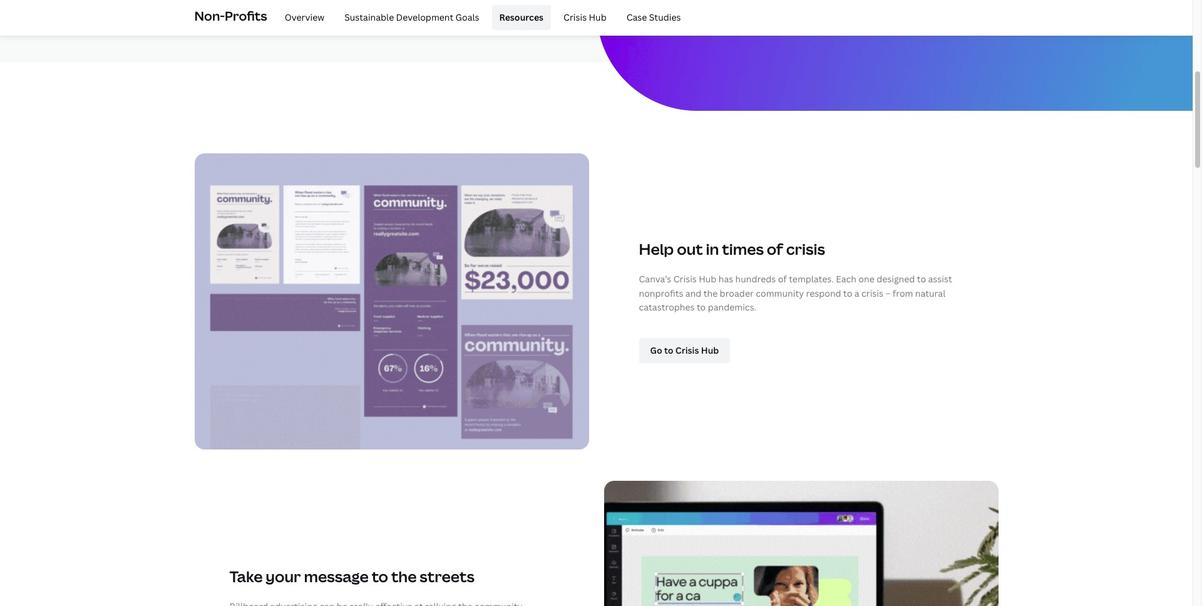 Task type: vqa. For each thing, say whether or not it's contained in the screenshot.
Sustainable
yes



Task type: locate. For each thing, give the bounding box(es) containing it.
crisis inside canva's crisis hub has hundreds of templates. each one designed to assist nonprofits and the broader community respond to a crisis – from natural catastrophes to pandemics.
[[674, 273, 697, 285]]

to up the natural
[[917, 273, 926, 285]]

the right and
[[704, 287, 718, 299]]

a
[[854, 287, 859, 299]]

menu bar containing overview
[[272, 5, 688, 30]]

hub
[[589, 11, 607, 23], [699, 273, 717, 285]]

crisis inside 'menu bar'
[[564, 11, 587, 23]]

designed
[[877, 273, 915, 285]]

assist
[[928, 273, 952, 285]]

broader
[[720, 287, 754, 299]]

0 horizontal spatial crisis
[[564, 11, 587, 23]]

1 vertical spatial of
[[778, 273, 787, 285]]

menu bar
[[272, 5, 688, 30]]

0 vertical spatial the
[[704, 287, 718, 299]]

crisis down one
[[862, 287, 883, 299]]

crisis hub
[[564, 11, 607, 23]]

to
[[917, 273, 926, 285], [843, 287, 852, 299], [697, 301, 706, 313], [372, 566, 388, 586]]

goals
[[456, 11, 479, 23]]

1 horizontal spatial crisis
[[674, 273, 697, 285]]

pandemics.
[[708, 301, 756, 313]]

development
[[396, 11, 453, 23]]

crisis
[[564, 11, 587, 23], [674, 273, 697, 285]]

1 horizontal spatial the
[[704, 287, 718, 299]]

1 vertical spatial hub
[[699, 273, 717, 285]]

0 horizontal spatial the
[[391, 566, 417, 586]]

the left streets
[[391, 566, 417, 586]]

0 vertical spatial crisis
[[786, 239, 825, 259]]

crisis
[[786, 239, 825, 259], [862, 287, 883, 299]]

crisis up templates.
[[786, 239, 825, 259]]

0 vertical spatial crisis
[[564, 11, 587, 23]]

hub inside canva's crisis hub has hundreds of templates. each one designed to assist nonprofits and the broader community respond to a crisis – from natural catastrophes to pandemics.
[[699, 273, 717, 285]]

case
[[627, 11, 647, 23]]

of up community
[[778, 273, 787, 285]]

to down and
[[697, 301, 706, 313]]

crisis right resources
[[564, 11, 587, 23]]

1 horizontal spatial hub
[[699, 273, 717, 285]]

take
[[229, 566, 263, 586]]

the
[[704, 287, 718, 299], [391, 566, 417, 586]]

community
[[756, 287, 804, 299]]

canva's crisis hub has hundreds of templates. each one designed to assist nonprofits and the broader community respond to a crisis – from natural catastrophes to pandemics.
[[639, 273, 952, 313]]

0 horizontal spatial crisis
[[786, 239, 825, 259]]

crisis up and
[[674, 273, 697, 285]]

overview link
[[277, 5, 332, 30]]

crisis hub link
[[556, 5, 614, 30]]

hub left has
[[699, 273, 717, 285]]

overview
[[285, 11, 324, 23]]

case studies
[[627, 11, 681, 23]]

sustainable development goals link
[[337, 5, 487, 30]]

1 horizontal spatial crisis
[[862, 287, 883, 299]]

of
[[767, 239, 783, 259], [778, 273, 787, 285]]

to left a at right
[[843, 287, 852, 299]]

hub left case
[[589, 11, 607, 23]]

hub inside 'menu bar'
[[589, 11, 607, 23]]

0 vertical spatial hub
[[589, 11, 607, 23]]

case studies link
[[619, 5, 688, 30]]

1 vertical spatial crisis
[[862, 287, 883, 299]]

sustainable
[[344, 11, 394, 23]]

1 vertical spatial the
[[391, 566, 417, 586]]

to right 'message'
[[372, 566, 388, 586]]

1 vertical spatial crisis
[[674, 273, 697, 285]]

of right times
[[767, 239, 783, 259]]

0 horizontal spatial hub
[[589, 11, 607, 23]]

each
[[836, 273, 857, 285]]

streets
[[420, 566, 475, 586]]

one
[[859, 273, 875, 285]]

natural
[[915, 287, 946, 299]]

0 vertical spatial of
[[767, 239, 783, 259]]

help
[[639, 239, 674, 259]]



Task type: describe. For each thing, give the bounding box(es) containing it.
resources
[[499, 11, 544, 23]]

templates.
[[789, 273, 834, 285]]

–
[[886, 287, 891, 299]]

take your message to the streets
[[229, 566, 475, 586]]

of inside canva's crisis hub has hundreds of templates. each one designed to assist nonprofits and the broader community respond to a crisis – from natural catastrophes to pandemics.
[[778, 273, 787, 285]]

non-profits
[[194, 7, 267, 24]]

non-
[[194, 7, 225, 24]]

and
[[685, 287, 701, 299]]

studies
[[649, 11, 681, 23]]

canva's
[[639, 273, 671, 285]]

has
[[719, 273, 733, 285]]

in
[[706, 239, 719, 259]]

help out in times of crisis
[[639, 239, 825, 259]]

hundreds
[[735, 273, 776, 285]]

your
[[266, 566, 301, 586]]

sustainable development goals
[[344, 11, 479, 23]]

profits
[[225, 7, 267, 24]]

respond
[[806, 287, 841, 299]]

nonprofits
[[639, 287, 683, 299]]

out
[[677, 239, 703, 259]]

from
[[893, 287, 913, 299]]

times
[[722, 239, 764, 259]]

message
[[304, 566, 369, 586]]

catastrophes
[[639, 301, 695, 313]]

resources link
[[492, 5, 551, 30]]

the inside canva's crisis hub has hundreds of templates. each one designed to assist nonprofits and the broader community respond to a crisis – from natural catastrophes to pandemics.
[[704, 287, 718, 299]]

crisis inside canva's crisis hub has hundreds of templates. each one designed to assist nonprofits and the broader community respond to a crisis – from natural catastrophes to pandemics.
[[862, 287, 883, 299]]



